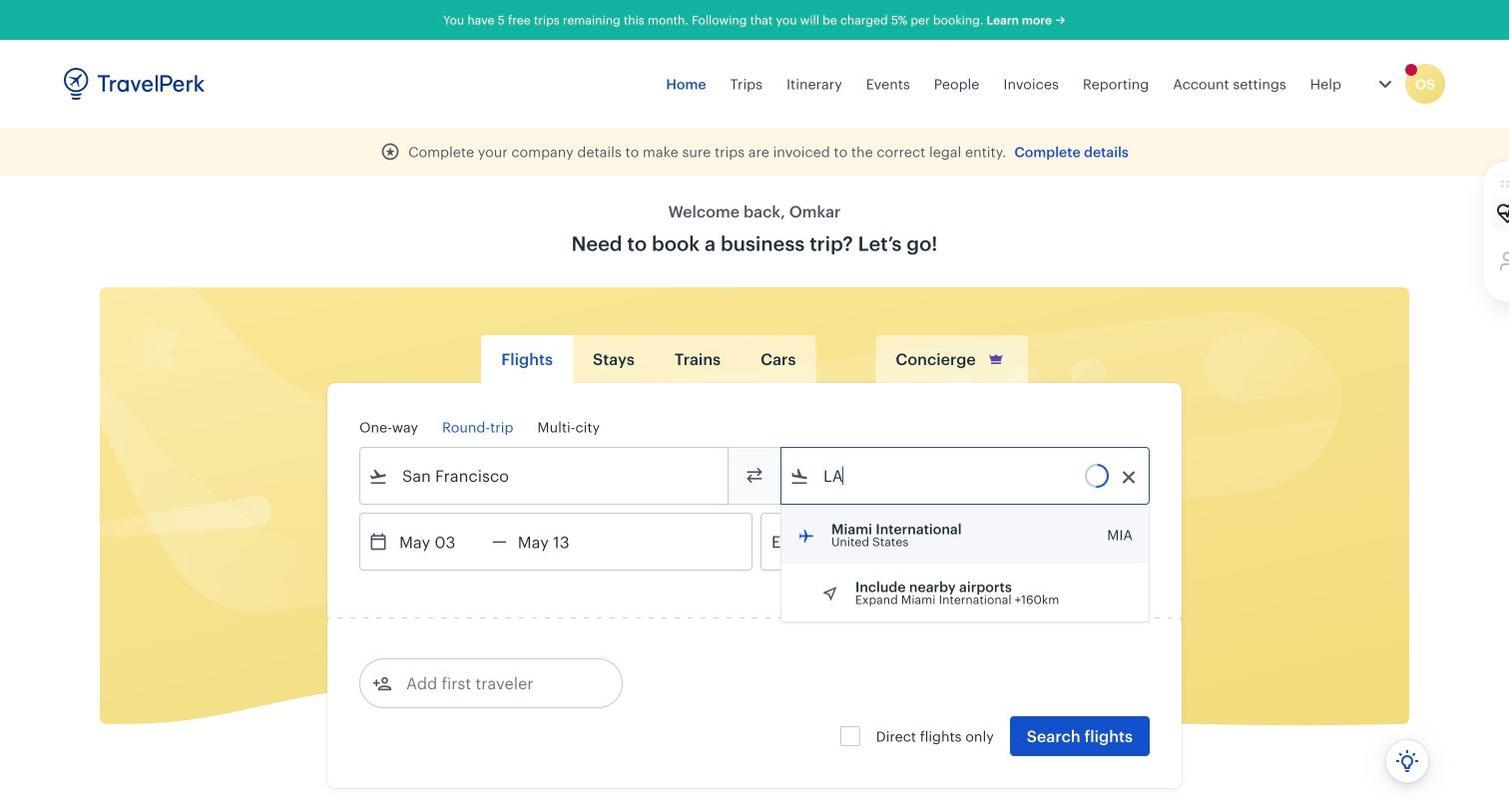 Task type: locate. For each thing, give the bounding box(es) containing it.
To search field
[[810, 460, 1123, 492]]

Add first traveler search field
[[392, 668, 600, 700]]

Depart text field
[[388, 514, 492, 570]]

From search field
[[388, 460, 702, 492]]



Task type: vqa. For each thing, say whether or not it's contained in the screenshot.
Return text field
yes



Task type: describe. For each thing, give the bounding box(es) containing it.
Return text field
[[507, 514, 611, 570]]



